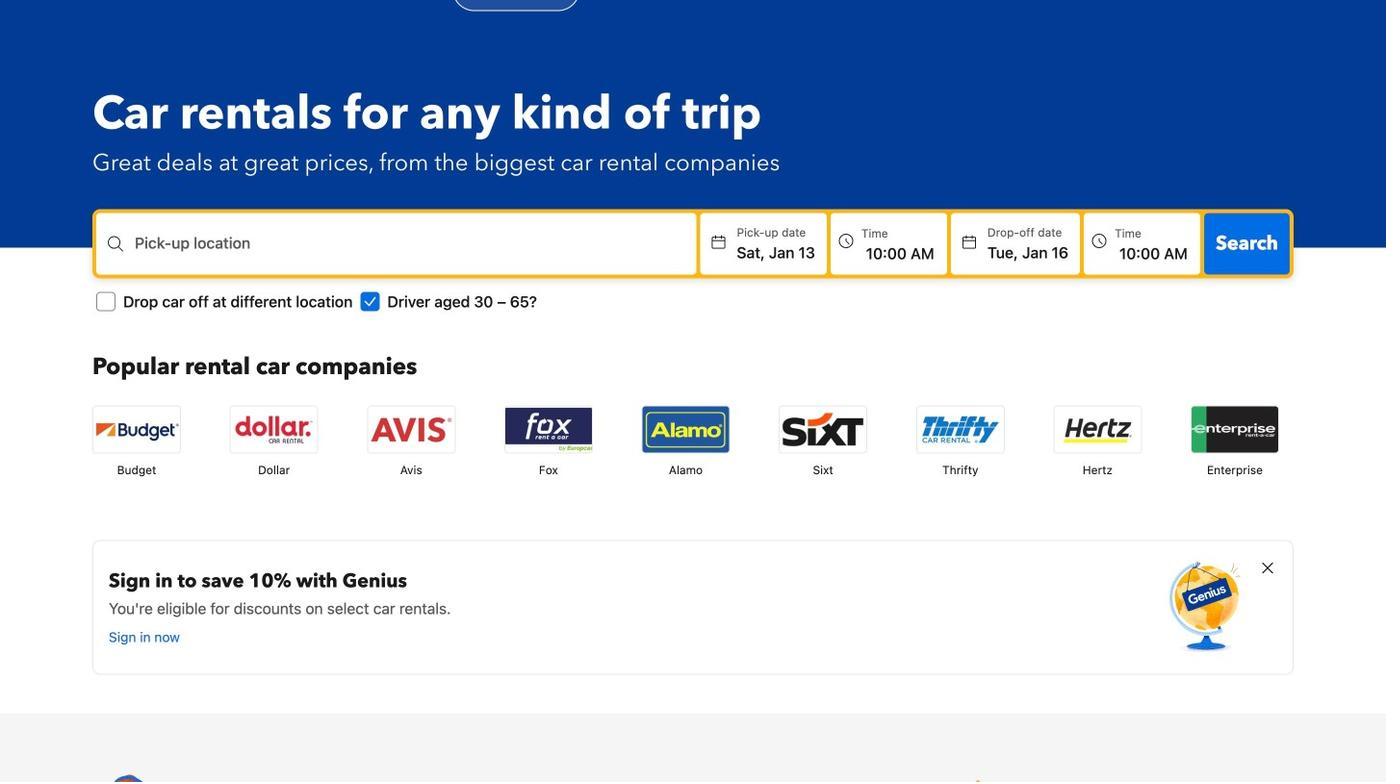 Task type: describe. For each thing, give the bounding box(es) containing it.
fox logo image
[[505, 406, 592, 453]]

alamo logo image
[[643, 406, 729, 453]]

avis logo image
[[368, 406, 455, 453]]

Pick-up location field
[[135, 244, 696, 267]]

enterprise logo image
[[1192, 406, 1278, 453]]



Task type: vqa. For each thing, say whether or not it's contained in the screenshot.
the Avis logo
yes



Task type: locate. For each thing, give the bounding box(es) containing it.
thrifty logo image
[[917, 406, 1004, 453]]

5 million+ reviews image
[[909, 775, 986, 783]]

budget logo image
[[93, 406, 180, 453]]

we're here for you image
[[92, 775, 169, 783]]

dollar logo image
[[231, 406, 317, 453]]

hertz logo image
[[1054, 406, 1141, 453]]

sixt logo image
[[780, 406, 866, 453]]



